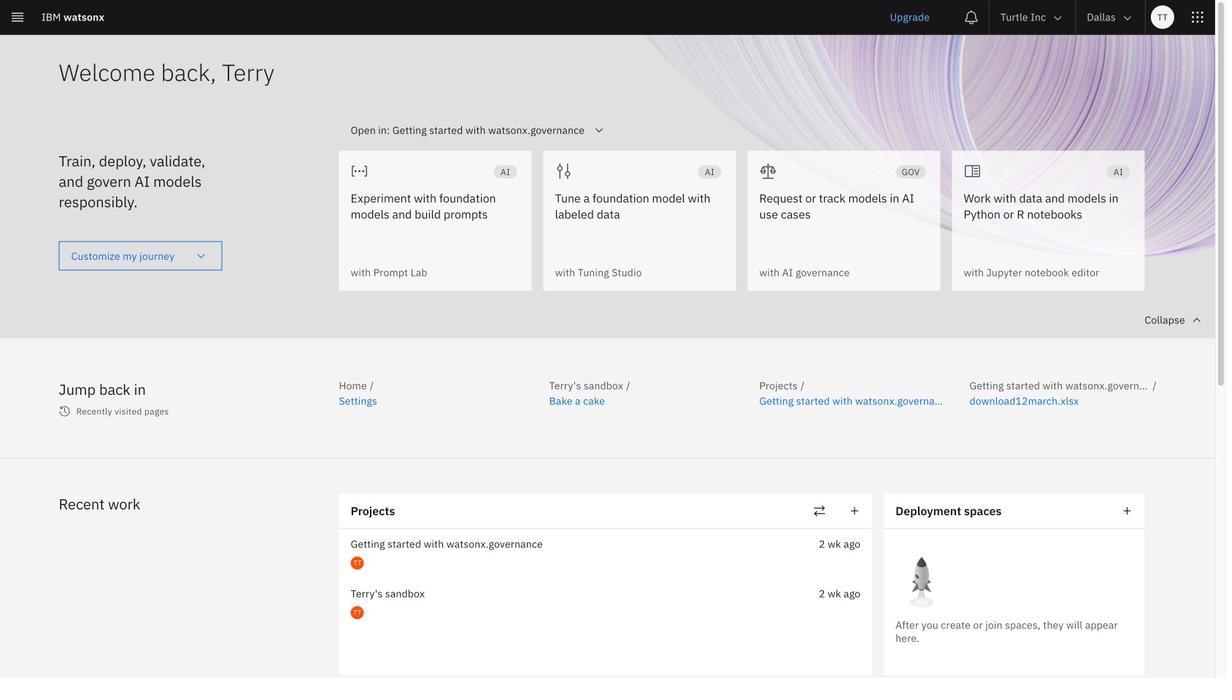 Task type: vqa. For each thing, say whether or not it's contained in the screenshot.
tab list
no



Task type: locate. For each thing, give the bounding box(es) containing it.
1 arrow image from the left
[[1052, 12, 1064, 24]]

arrow image
[[1052, 12, 1064, 24], [1122, 12, 1134, 24]]

0 vertical spatial open menu image
[[594, 124, 605, 136]]

open menu image
[[195, 250, 207, 262]]

global navigation element
[[0, 0, 1216, 678]]

notifications image
[[964, 10, 979, 24]]

open menu image
[[594, 124, 605, 136], [1106, 456, 1118, 468]]

0 horizontal spatial arrow image
[[1052, 12, 1064, 24]]

create a new project image
[[848, 504, 862, 518]]

dialog
[[47, 429, 1180, 678]]

1 horizontal spatial open menu image
[[1106, 456, 1118, 468]]

switch projects image
[[813, 504, 827, 518]]

1 vertical spatial open menu image
[[1106, 456, 1118, 468]]

1 horizontal spatial arrow image
[[1122, 12, 1134, 24]]



Task type: describe. For each thing, give the bounding box(es) containing it.
turtle inc image
[[1051, 43, 1063, 54]]

2 arrow image from the left
[[1122, 12, 1134, 24]]

after you create or join spaces, they will appear here. image
[[896, 557, 948, 610]]

create a new deployment space image
[[1120, 504, 1135, 518]]

0 horizontal spatial open menu image
[[594, 124, 605, 136]]



